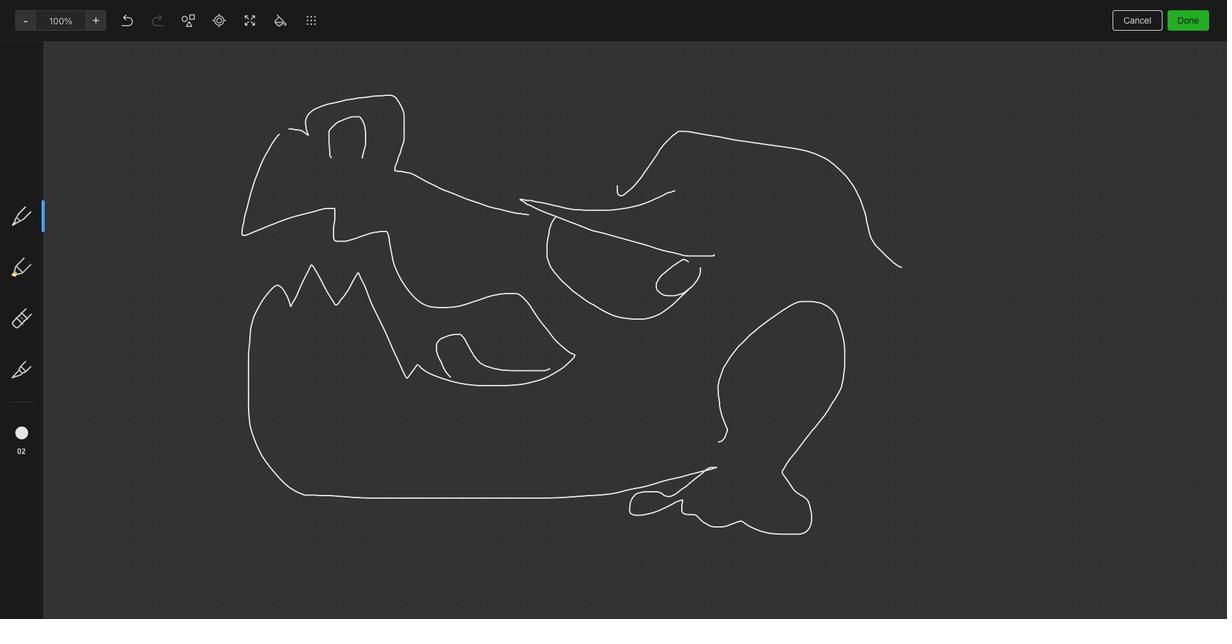 Task type: locate. For each thing, give the bounding box(es) containing it.
only you
[[1106, 10, 1140, 20]]

changes
[[1160, 601, 1193, 611]]

font color image
[[398, 36, 430, 54]]

highlight image
[[492, 36, 522, 54]]

interesting
[[242, 601, 283, 611]]

first notebook
[[55, 10, 112, 20]]

saved
[[1195, 601, 1218, 611]]

add tag image
[[103, 599, 118, 614]]

collapse note image
[[9, 8, 24, 23]]

00:06
[[52, 68, 81, 80]]

first
[[55, 10, 72, 20]]

fun
[[132, 601, 145, 611]]

alignment image
[[614, 36, 646, 54]]

interesting button
[[234, 597, 303, 615]]

first notebook button
[[39, 6, 117, 24]]



Task type: describe. For each thing, give the bounding box(es) containing it.
Note Editor text field
[[0, 0, 1228, 619]]

insightful
[[176, 601, 211, 611]]

share
[[1161, 10, 1186, 20]]

all changes saved
[[1148, 601, 1218, 611]]

font size image
[[363, 36, 395, 54]]

you
[[1126, 10, 1140, 20]]

all
[[1148, 601, 1157, 611]]

fun button
[[125, 597, 165, 615]]

insightful button
[[168, 597, 231, 615]]

heading level image
[[223, 36, 288, 54]]

notebook
[[74, 10, 112, 20]]

note window element
[[0, 0, 1228, 619]]

insert image
[[8, 36, 66, 54]]

font family image
[[292, 36, 360, 54]]

more image
[[755, 36, 794, 54]]

share button
[[1150, 5, 1197, 26]]

only
[[1106, 10, 1124, 20]]



Task type: vqa. For each thing, say whether or not it's contained in the screenshot.
Superscript image
no



